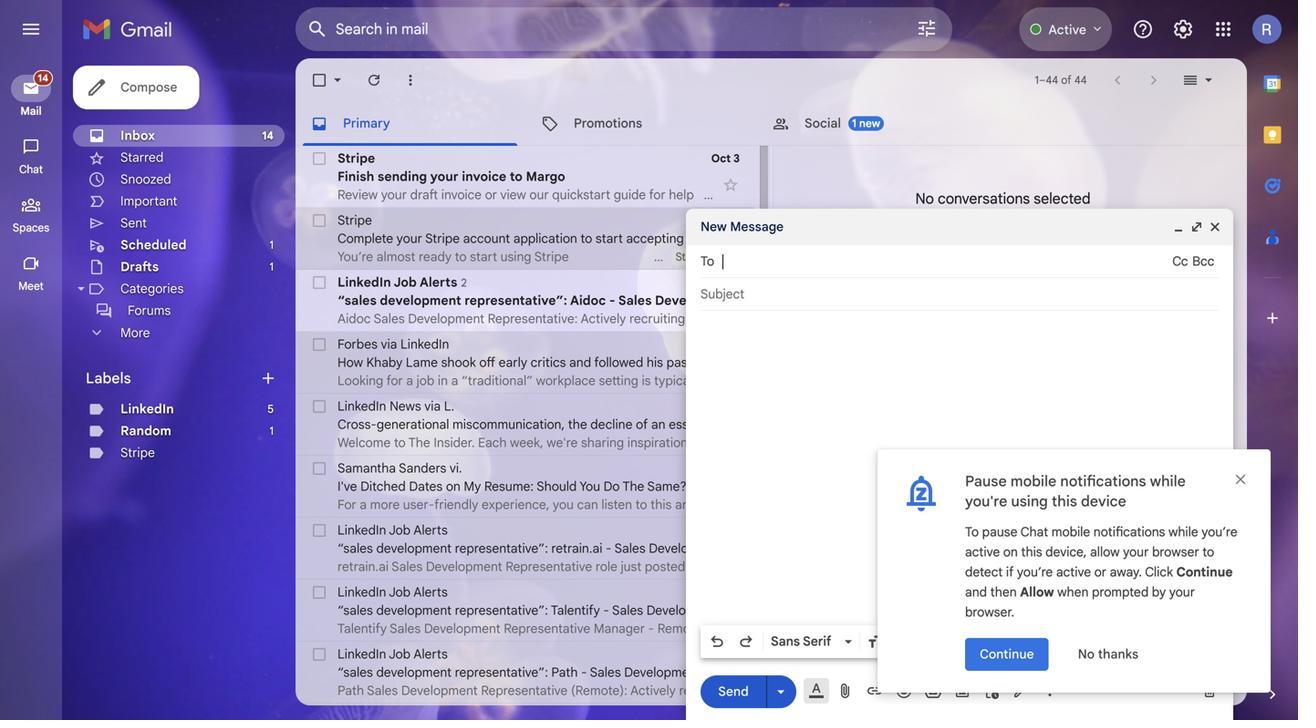 Task type: vqa. For each thing, say whether or not it's contained in the screenshot.
search
no



Task type: describe. For each thing, give the bounding box(es) containing it.
0 vertical spatial active
[[965, 545, 1000, 561]]

representative down "30"
[[704, 665, 791, 681]]

linkedin news via l. cross-generational miscommunication, the decline of an essential career and taylor swift's economy boost welcome to the insider. each week, we're sharing inspiration for your next… ͏ ͏ ͏ ͏ ͏ ͏ ͏ ͏ ͏ ͏ ͏ ͏ ͏ ͏ ͏ ͏ ͏ ͏ ͏ ͏ ͏ ͏ ͏ ͏ ͏ ͏ ͏ ͏ ͏ ͏ ͏ ͏ ͏ ͏ ͏ ͏ ͏ ͏ ͏ ͏ ͏ ͏
[[338, 399, 958, 451]]

chat inside to pause chat mobile notifications while you're active on this device, allow your browser to detect if you're active or away. click
[[1021, 525, 1048, 541]]

1 vertical spatial active
[[1056, 565, 1091, 581]]

chat inside heading
[[19, 163, 43, 177]]

allow
[[1090, 545, 1120, 561]]

experience,
[[482, 497, 550, 513]]

no conversations selected
[[915, 190, 1091, 208]]

setting
[[599, 373, 639, 389]]

more inside linkedin job alerts "sales development representative": talentify - sales development representative manager - remote - usa and more talentify sales development representative manager - remote - usa: actively recruiting ͏ ͏ ͏ ͏ ͏ ͏ ͏ ͏ ͏ ͏ ͏ ͏ ͏ ͏ ͏ ͏ ͏ ͏ ͏ ͏ ͏ ͏ ͏ ͏ ͏ ͏ ͏ ͏ ͏ ͏ ͏ ͏ ͏ ͏ ͏ ͏ ͏
[[989, 603, 1019, 619]]

- inside the linkedin job alerts 2 "sales development representative": aidoc - sales development representative and more aidoc sales development representative: actively recruiting ͏ ͏ ͏ ͏ ͏ ͏ ͏ ͏ ͏ ͏ ͏ ͏ ͏ ͏ ͏ ͏ ͏ ͏ ͏ ͏ ͏ ͏ ͏ ͏ ͏ ͏ ͏ ͏ ͏ ͏ ͏ ͏ ͏ ͏ ͏ ͏ ͏ ͏ ͏ ͏ ͏ ͏ ͏ ͏ ͏ ͏ ͏ ͏ ͏ ͏
[[609, 293, 615, 309]]

development for linkedin job alerts "sales development representative": retrain.ai - sales development representative and more retrain.ai sales development representative role just posted ͏ ͏ ͏ ͏ ͏ ͏ ͏ ͏ ͏ ͏ ͏ ͏ ͏ ͏ ͏ ͏ ͏ ͏ ͏ ͏ ͏ ͏ ͏ ͏ ͏ ͏ ͏ ͏ ͏ ͏ ͏ ͏ ͏ ͏ ͏ ͏ ͏ ͏ ͏ ͏ ͏ ͏ ͏ ͏ ͏ ͏ ͏ ͏ ͏ ͏
[[376, 541, 452, 557]]

linkedin for linkedin news via l. cross-generational miscommunication, the decline of an essential career and taylor swift's economy boost welcome to the insider. each week, we're sharing inspiration for your next… ͏ ͏ ͏ ͏ ͏ ͏ ͏ ͏ ͏ ͏ ͏ ͏ ͏ ͏ ͏ ͏ ͏ ͏ ͏ ͏ ͏ ͏ ͏ ͏ ͏ ͏ ͏ ͏ ͏ ͏ ͏ ͏ ͏ ͏ ͏ ͏ ͏ ͏ ͏ ͏ ͏ ͏
[[338, 399, 386, 415]]

almost
[[377, 249, 415, 265]]

0 vertical spatial invoice
[[462, 169, 506, 185]]

8 row from the top
[[296, 580, 1019, 642]]

dates
[[409, 479, 443, 495]]

pause
[[965, 473, 1007, 491]]

details link
[[986, 634, 1020, 647]]

(remote):
[[571, 683, 628, 699]]

or inside stripe finish sending your invoice to margo review your draft invoice or view our quickstart guide for help ‌ ‌ ‌ ‌ ‌ ‌ ‌ ‌ ‌ ‌ ‌ ‌ ‌ ‌ ‌ ‌ ‌ ‌ ‌ ‌ ‌ ‌ ‌ ‌ ‌ ‌ ‌ ‌ ‌ ‌ ‌ ‌ ‌ ‌ ‌ ‌ ‌ ‌ ‌ ‌ ‌ ‌ ‌ ‌ ‌ ‌ ‌ ‌
[[485, 187, 497, 203]]

review
[[338, 187, 378, 203]]

we're
[[547, 435, 578, 451]]

representative left role
[[506, 559, 592, 575]]

sent
[[120, 215, 147, 231]]

oct for ‌
[[711, 152, 731, 166]]

1 vertical spatial you're
[[1017, 565, 1053, 581]]

or inside to pause chat mobile notifications while you're active on this device, allow your browser to detect if you're active or away. click
[[1094, 565, 1107, 581]]

pause mobile notifications while you're using this device dialog
[[878, 450, 1271, 693]]

no conversations selected main content
[[296, 58, 1247, 721]]

search in mail image
[[301, 13, 334, 46]]

7 row from the top
[[296, 518, 874, 580]]

browser.
[[965, 605, 1014, 621]]

0 vertical spatial remote
[[880, 603, 924, 619]]

you're
[[338, 249, 373, 265]]

Search in mail text field
[[336, 20, 865, 38]]

device,
[[1046, 545, 1087, 561]]

oct 3 for ‌
[[711, 152, 740, 166]]

your down sending in the left top of the page
[[381, 187, 407, 203]]

2 gb from the left
[[1002, 271, 1019, 287]]

what
[[706, 373, 734, 389]]

boost
[[925, 417, 958, 433]]

3 row from the top
[[296, 270, 898, 332]]

early
[[499, 355, 527, 371]]

and inside linkedin job alerts "sales development representative": retrain.ai - sales development representative and more retrain.ai sales development representative role just posted ͏ ͏ ͏ ͏ ͏ ͏ ͏ ͏ ͏ ͏ ͏ ͏ ͏ ͏ ͏ ͏ ͏ ͏ ͏ ͏ ͏ ͏ ͏ ͏ ͏ ͏ ͏ ͏ ͏ ͏ ͏ ͏ ͏ ͏ ͏ ͏ ͏ ͏ ͏ ͏ ͏ ͏ ͏ ͏ ͏ ͏ ͏ ͏ ͏ ͏
[[819, 541, 841, 557]]

linkedin for linkedin job alerts "sales development representative": path - sales development representative (remote) and more path sales development representative (remote): actively recruiting ͏ ͏ ͏ ͏ ͏ ͏ ͏ ͏ ͏ ͏ ͏ ͏ ͏ ͏ ͏ ͏ ͏ ͏ ͏ ͏ ͏ ͏ ͏ ͏ ͏ ͏ ͏ ͏ ͏ ͏ ͏ ͏ ͏ ͏ ͏ ͏ ͏ ͏ ͏ ͏ ͏ ͏ ͏ ͏ ͏ ͏
[[338, 647, 386, 663]]

prompted
[[1092, 585, 1149, 601]]

- left usa
[[927, 603, 933, 619]]

while inside to pause chat mobile notifications while you're active on this device, allow your browser to detect if you're active or away. click
[[1169, 525, 1198, 541]]

toggle split pane mode image
[[1181, 71, 1200, 89]]

compose button
[[73, 66, 199, 109]]

to for the to link
[[701, 254, 714, 270]]

0 vertical spatial retrain.ai
[[551, 541, 602, 557]]

new message dialog
[[686, 209, 1233, 721]]

you're
[[965, 493, 1007, 511]]

usa:
[[714, 621, 742, 637]]

recruiting inside linkedin job alerts "sales development representative": path - sales development representative (remote) and more path sales development representative (remote): actively recruiting ͏ ͏ ͏ ͏ ͏ ͏ ͏ ͏ ͏ ͏ ͏ ͏ ͏ ͏ ͏ ͏ ͏ ͏ ͏ ͏ ͏ ͏ ͏ ͏ ͏ ͏ ͏ ͏ ͏ ͏ ͏ ͏ ͏ ͏ ͏ ͏ ͏ ͏ ͏ ͏ ͏ ͏ ͏ ͏ ͏ ͏
[[679, 683, 735, 699]]

promotions tab
[[526, 102, 756, 146]]

1 horizontal spatial manager
[[816, 603, 868, 619]]

"sales for linkedin job alerts "sales development representative": talentify - sales development representative manager - remote - usa and more talentify sales development representative manager - remote - usa: actively recruiting ͏ ͏ ͏ ͏ ͏ ͏ ͏ ͏ ͏ ͏ ͏ ͏ ͏ ͏ ͏ ͏ ͏ ͏ ͏ ͏ ͏ ͏ ͏ ͏ ͏ ͏ ͏ ͏ ͏ ͏ ͏ ͏ ͏ ͏ ͏ ͏ ͏
[[338, 603, 373, 619]]

close image
[[1233, 472, 1249, 488]]

14 inside "link"
[[38, 72, 48, 84]]

linkedin for linkedin job alerts "sales development representative": retrain.ai - sales development representative and more retrain.ai sales development representative role just posted ͏ ͏ ͏ ͏ ͏ ͏ ͏ ͏ ͏ ͏ ͏ ͏ ͏ ͏ ͏ ͏ ͏ ͏ ͏ ͏ ͏ ͏ ͏ ͏ ͏ ͏ ͏ ͏ ͏ ͏ ͏ ͏ ͏ ͏ ͏ ͏ ͏ ͏ ͏ ͏ ͏ ͏ ͏ ͏ ͏ ͏ ͏ ͏ ͏ ͏
[[338, 523, 386, 539]]

and inside 'forbes via linkedin how khaby lame shook off early critics and followed his passion to become tiktok's most popular influencer looking for a job in a "traditional" workplace setting is typically what most… ͏ ͏ ͏ ͏ ͏ ͏ ͏ ͏ ͏ ͏ ͏ ͏ ͏ ͏ ͏ ͏ ͏ ͏ ͏ ͏ ͏ ͏ ͏ ͏ ͏ ͏ ͏ ͏ ͏ ͏ ͏ ͏ ͏ ͏ ͏ ͏ ͏ ͏ ͏ ͏ ͏'
[[569, 355, 591, 371]]

"sales for linkedin job alerts "sales development representative": retrain.ai - sales development representative and more retrain.ai sales development representative role just posted ͏ ͏ ͏ ͏ ͏ ͏ ͏ ͏ ͏ ͏ ͏ ͏ ͏ ͏ ͏ ͏ ͏ ͏ ͏ ͏ ͏ ͏ ͏ ͏ ͏ ͏ ͏ ͏ ͏ ͏ ͏ ͏ ͏ ͏ ͏ ͏ ͏ ͏ ͏ ͏ ͏ ͏ ͏ ͏ ͏ ͏ ͏ ͏ ͏ ͏
[[338, 541, 373, 557]]

your inside to pause chat mobile notifications while you're active on this device, allow your browser to detect if you're active or away. click
[[1123, 545, 1149, 561]]

sep
[[705, 648, 724, 662]]

our
[[529, 187, 549, 203]]

15
[[987, 271, 999, 287]]

your inside when prompted by your browser.
[[1169, 585, 1195, 601]]

followed
[[594, 355, 643, 371]]

1 row from the top
[[296, 146, 851, 208]]

influencer
[[908, 355, 967, 371]]

when prompted by your browser.
[[965, 585, 1195, 621]]

"sales for linkedin job alerts "sales development representative": path - sales development representative (remote) and more path sales development representative (remote): actively recruiting ͏ ͏ ͏ ͏ ͏ ͏ ͏ ͏ ͏ ͏ ͏ ͏ ͏ ͏ ͏ ͏ ͏ ͏ ͏ ͏ ͏ ͏ ͏ ͏ ͏ ͏ ͏ ͏ ͏ ͏ ͏ ͏ ͏ ͏ ͏ ͏ ͏ ͏ ͏ ͏ ͏ ͏ ͏ ͏ ͏ ͏
[[338, 665, 373, 681]]

draft
[[410, 187, 438, 203]]

Search in mail search field
[[296, 7, 952, 51]]

stripe down random link
[[120, 445, 155, 461]]

1 vertical spatial oct 3
[[713, 214, 740, 228]]

stripe up ready
[[425, 231, 460, 247]]

meet heading
[[0, 279, 62, 294]]

program policies link
[[1003, 652, 1086, 666]]

most
[[828, 355, 857, 371]]

1 vertical spatial oct
[[713, 214, 731, 228]]

while inside pause mobile notifications while you're using this device
[[1150, 473, 1186, 491]]

Message Body text field
[[701, 320, 1219, 620]]

navigation containing mail
[[0, 58, 64, 721]]

notifications inside to pause chat mobile notifications while you're active on this device, allow your browser to detect if you're active or away. click
[[1094, 525, 1165, 541]]

recruiting inside linkedin job alerts "sales development representative": talentify - sales development representative manager - remote - usa and more talentify sales development representative manager - remote - usa: actively recruiting ͏ ͏ ͏ ͏ ͏ ͏ ͏ ͏ ͏ ͏ ͏ ͏ ͏ ͏ ͏ ͏ ͏ ͏ ͏ ͏ ͏ ͏ ͏ ͏ ͏ ͏ ͏ ͏ ͏ ͏ ͏ ͏ ͏ ͏ ͏ ͏ ͏
[[793, 621, 849, 637]]

1 vertical spatial 14
[[262, 129, 274, 143]]

sending
[[378, 169, 427, 185]]

2 horizontal spatial a
[[451, 373, 458, 389]]

random link
[[120, 423, 171, 439]]

gmail image
[[82, 11, 182, 47]]

to inside linkedin news via l. cross-generational miscommunication, the decline of an essential career and taylor swift's economy boost welcome to the insider. each week, we're sharing inspiration for your next… ͏ ͏ ͏ ͏ ͏ ͏ ͏ ͏ ͏ ͏ ͏ ͏ ͏ ͏ ͏ ͏ ͏ ͏ ͏ ͏ ͏ ͏ ͏ ͏ ͏ ͏ ͏ ͏ ͏ ͏ ͏ ͏ ͏ ͏ ͏ ͏ ͏ ͏ ͏ ͏ ͏ ͏
[[394, 435, 406, 451]]

can
[[577, 497, 598, 513]]

how
[[338, 355, 363, 371]]

for inside stripe finish sending your invoice to margo review your draft invoice or view our quickstart guide for help ‌ ‌ ‌ ‌ ‌ ‌ ‌ ‌ ‌ ‌ ‌ ‌ ‌ ‌ ‌ ‌ ‌ ‌ ‌ ‌ ‌ ‌ ‌ ‌ ‌ ‌ ‌ ‌ ‌ ‌ ‌ ‌ ‌ ‌ ‌ ‌ ‌ ‌ ‌ ‌ ‌ ‌ ‌ ‌ ‌ ‌ ‌ ‌
[[649, 187, 666, 203]]

social, one new message, tab
[[757, 102, 987, 146]]

more
[[120, 325, 150, 341]]

notifications inside pause mobile notifications while you're using this device
[[1060, 473, 1146, 491]]

0 horizontal spatial start
[[470, 249, 497, 265]]

continue
[[1176, 565, 1233, 581]]

accepting
[[626, 231, 684, 247]]

selected
[[1034, 190, 1091, 208]]

when
[[1058, 585, 1089, 601]]

this inside to pause chat mobile notifications while you're active on this device, allow your browser to detect if you're active or away. click
[[1021, 545, 1042, 561]]

browser
[[1152, 545, 1199, 561]]

0.01 gb of 15 gb used
[[922, 271, 1051, 287]]

of for gb
[[971, 271, 983, 287]]

development inside the linkedin job alerts 2 "sales development representative": aidoc - sales development representative and more aidoc sales development representative: actively recruiting ͏ ͏ ͏ ͏ ͏ ͏ ͏ ͏ ͏ ͏ ͏ ͏ ͏ ͏ ͏ ͏ ͏ ͏ ͏ ͏ ͏ ͏ ͏ ͏ ͏ ͏ ͏ ͏ ͏ ͏ ͏ ͏ ͏ ͏ ͏ ͏ ͏ ͏ ͏ ͏ ͏ ͏ ͏ ͏ ͏ ͏ ͏ ͏ ͏ ͏
[[380, 293, 461, 309]]

linkedin for linkedin job alerts "sales development representative": talentify - sales development representative manager - remote - usa and more talentify sales development representative manager - remote - usa: actively recruiting ͏ ͏ ͏ ͏ ͏ ͏ ͏ ͏ ͏ ͏ ͏ ͏ ͏ ͏ ͏ ͏ ͏ ͏ ͏ ͏ ͏ ͏ ͏ ͏ ͏ ͏ ͏ ͏ ͏ ͏ ͏ ͏ ͏ ͏ ͏ ͏ ͏
[[338, 585, 386, 601]]

2
[[461, 276, 467, 290]]

stripe finish sending your invoice to margo review your draft invoice or view our quickstart guide for help ‌ ‌ ‌ ‌ ‌ ‌ ‌ ‌ ‌ ‌ ‌ ‌ ‌ ‌ ‌ ‌ ‌ ‌ ‌ ‌ ‌ ‌ ‌ ‌ ‌ ‌ ‌ ‌ ‌ ‌ ‌ ‌ ‌ ‌ ‌ ‌ ‌ ‌ ‌ ‌ ‌ ‌ ‌ ‌ ‌ ‌ ‌ ‌
[[338, 151, 851, 203]]

forums
[[128, 303, 171, 319]]

on inside to pause chat mobile notifications while you're active on this device, allow your browser to detect if you're active or away. click
[[1003, 545, 1018, 561]]

categories
[[120, 281, 184, 297]]

1 vertical spatial manager
[[594, 621, 645, 637]]

continue and then allow
[[965, 565, 1233, 601]]

article.
[[675, 497, 715, 513]]

of inside linkedin news via l. cross-generational miscommunication, the decline of an essential career and taylor swift's economy boost welcome to the insider. each week, we're sharing inspiration for your next… ͏ ͏ ͏ ͏ ͏ ͏ ͏ ͏ ͏ ͏ ͏ ͏ ͏ ͏ ͏ ͏ ͏ ͏ ͏ ͏ ͏ ͏ ͏ ͏ ͏ ͏ ͏ ͏ ͏ ͏ ͏ ͏ ͏ ͏ ͏ ͏ ͏ ͏ ͏ ͏ ͏ ͏
[[636, 417, 648, 433]]

"sales inside the linkedin job alerts 2 "sales development representative": aidoc - sales development representative and more aidoc sales development representative: actively recruiting ͏ ͏ ͏ ͏ ͏ ͏ ͏ ͏ ͏ ͏ ͏ ͏ ͏ ͏ ͏ ͏ ͏ ͏ ͏ ͏ ͏ ͏ ͏ ͏ ͏ ͏ ͏ ͏ ͏ ͏ ͏ ͏ ͏ ͏ ͏ ͏ ͏ ͏ ͏ ͏ ͏ ͏ ͏ ͏ ͏ ͏ ͏ ͏ ͏ ͏
[[338, 293, 377, 309]]

alerts for linkedin job alerts 2 "sales development representative": aidoc - sales development representative and more aidoc sales development representative: actively recruiting ͏ ͏ ͏ ͏ ͏ ͏ ͏ ͏ ͏ ͏ ͏ ͏ ͏ ͏ ͏ ͏ ͏ ͏ ͏ ͏ ͏ ͏ ͏ ͏ ͏ ͏ ͏ ͏ ͏ ͏ ͏ ͏ ͏ ͏ ͏ ͏ ͏ ͏ ͏ ͏ ͏ ͏ ͏ ͏ ͏ ͏ ͏ ͏ ͏ ͏
[[420, 274, 457, 290]]

to inside samantha sanders vi. i've ditched dates on my resume: should you do the same? for a more user-friendly experience, you can listen to this article. i had… ͏ ͏ ͏ ͏ ͏ ͏ ͏ ͏ ͏ ͏ ͏ ͏ ͏ ͏ ͏ ͏ ͏ ͏ ͏ ͏ ͏ ͏ ͏ ͏ ͏ ͏ ͏ ͏ ͏ ͏ ͏ ͏ ͏ ͏ ͏ ͏ ͏ ͏ ͏ ͏ ͏ ͏
[[636, 497, 647, 513]]

alerts for linkedin job alerts "sales development representative": retrain.ai - sales development representative and more retrain.ai sales development representative role just posted ͏ ͏ ͏ ͏ ͏ ͏ ͏ ͏ ͏ ͏ ͏ ͏ ͏ ͏ ͏ ͏ ͏ ͏ ͏ ͏ ͏ ͏ ͏ ͏ ͏ ͏ ͏ ͏ ͏ ͏ ͏ ͏ ͏ ͏ ͏ ͏ ͏ ͏ ͏ ͏ ͏ ͏ ͏ ͏ ͏ ͏ ͏ ͏ ͏ ͏
[[413, 523, 448, 539]]

1 horizontal spatial a
[[406, 373, 413, 389]]

and inside linkedin job alerts "sales development representative": talentify - sales development representative manager - remote - usa and more talentify sales development representative manager - remote - usa: actively recruiting ͏ ͏ ͏ ͏ ͏ ͏ ͏ ͏ ͏ ͏ ͏ ͏ ͏ ͏ ͏ ͏ ͏ ͏ ͏ ͏ ͏ ͏ ͏ ͏ ͏ ͏ ͏ ͏ ͏ ͏ ͏ ͏ ͏ ͏ ͏ ͏ ͏
[[964, 603, 986, 619]]

if
[[1006, 565, 1014, 581]]

categories link
[[120, 281, 184, 297]]

minutes
[[1034, 615, 1073, 629]]

inbox
[[120, 128, 155, 144]]

you
[[553, 497, 574, 513]]

shook
[[441, 355, 476, 371]]

i
[[718, 497, 721, 513]]

job for linkedin job alerts "sales development representative": talentify - sales development representative manager - remote - usa and more talentify sales development representative manager - remote - usa: actively recruiting ͏ ͏ ͏ ͏ ͏ ͏ ͏ ͏ ͏ ͏ ͏ ͏ ͏ ͏ ͏ ͏ ͏ ͏ ͏ ͏ ͏ ͏ ͏ ͏ ͏ ͏ ͏ ͏ ͏ ͏ ͏ ͏ ͏ ͏ ͏ ͏ ͏
[[389, 585, 411, 601]]

Subject field
[[701, 286, 1219, 304]]

16
[[1020, 615, 1031, 629]]

30
[[727, 648, 740, 662]]

follow link to manage storage image
[[1058, 270, 1076, 288]]

representative up (remote):
[[504, 621, 590, 637]]

using inside complete your stripe account application to start accepting payments you're almost ready to start using stripe ‌ ‌ ‌ ‌ ‌ ‌ ‌ ‌ ‌ ‌ ‌ ‌ ‌ ‌ ‌ ‌ ‌ ‌ ‌ ‌ ‌ ‌ ‌ ‌ ‌ ‌ ‌ ‌ ‌ ‌ ‌ ‌ ‌ ‌ ‌ ‌ ‌ ‌ ‌ ‌ ‌ ‌ ‌ ‌ ‌ ‌ ‌ ‌ ‌ ‌ ‌ ‌ ‌ ‌ ‌ ‌ ‌ ‌ ‌
[[501, 249, 531, 265]]

tiktok's
[[779, 355, 825, 371]]

stripe link
[[120, 445, 155, 461]]

should
[[537, 479, 577, 495]]

main menu image
[[20, 18, 42, 40]]

social
[[805, 115, 841, 131]]

development for linkedin job alerts "sales development representative": path - sales development representative (remote) and more path sales development representative (remote): actively recruiting ͏ ͏ ͏ ͏ ͏ ͏ ͏ ͏ ͏ ͏ ͏ ͏ ͏ ͏ ͏ ͏ ͏ ͏ ͏ ͏ ͏ ͏ ͏ ͏ ͏ ͏ ͏ ͏ ͏ ͏ ͏ ͏ ͏ ͏ ͏ ͏ ͏ ͏ ͏ ͏ ͏ ͏ ͏ ͏ ͏ ͏
[[376, 665, 452, 681]]

1 44 from the left
[[1046, 73, 1058, 87]]

development for linkedin job alerts "sales development representative": talentify - sales development representative manager - remote - usa and more talentify sales development representative manager - remote - usa: actively recruiting ͏ ͏ ͏ ͏ ͏ ͏ ͏ ͏ ͏ ͏ ͏ ͏ ͏ ͏ ͏ ͏ ͏ ͏ ͏ ͏ ͏ ͏ ͏ ͏ ͏ ͏ ͏ ͏ ͏ ͏ ͏ ͏ ͏ ͏ ͏ ͏ ͏
[[376, 603, 452, 619]]

linkedin for linkedin job alerts 2 "sales development representative": aidoc - sales development representative and more aidoc sales development representative: actively recruiting ͏ ͏ ͏ ͏ ͏ ͏ ͏ ͏ ͏ ͏ ͏ ͏ ͏ ͏ ͏ ͏ ͏ ͏ ͏ ͏ ͏ ͏ ͏ ͏ ͏ ͏ ͏ ͏ ͏ ͏ ͏ ͏ ͏ ͏ ͏ ͏ ͏ ͏ ͏ ͏ ͏ ͏ ͏ ͏ ͏ ͏ ͏ ͏ ͏ ͏
[[338, 274, 391, 290]]

actively inside linkedin job alerts "sales development representative": talentify - sales development representative manager - remote - usa and more talentify sales development representative manager - remote - usa: actively recruiting ͏ ͏ ͏ ͏ ͏ ͏ ͏ ͏ ͏ ͏ ͏ ͏ ͏ ͏ ͏ ͏ ͏ ͏ ͏ ͏ ͏ ͏ ͏ ͏ ͏ ͏ ͏ ͏ ͏ ͏ ͏ ͏ ͏ ͏ ͏ ͏ ͏
[[745, 621, 790, 637]]

meet
[[18, 280, 44, 293]]

next…
[[740, 435, 774, 451]]

9 row from the top
[[296, 642, 905, 704]]

0 horizontal spatial retrain.ai
[[338, 559, 389, 575]]

support image
[[1132, 18, 1154, 40]]

job
[[417, 373, 435, 389]]

new
[[859, 117, 880, 130]]

1 vertical spatial path
[[338, 683, 364, 699]]

representative": for path
[[455, 665, 548, 681]]

user-
[[403, 497, 434, 513]]

guide
[[614, 187, 646, 203]]

samantha sanders vi. i've ditched dates on my resume: should you do the same? for a more user-friendly experience, you can listen to this article. i had… ͏ ͏ ͏ ͏ ͏ ͏ ͏ ͏ ͏ ͏ ͏ ͏ ͏ ͏ ͏ ͏ ͏ ͏ ͏ ͏ ͏ ͏ ͏ ͏ ͏ ͏ ͏ ͏ ͏ ͏ ͏ ͏ ͏ ͏ ͏ ͏ ͏ ͏ ͏ ͏ ͏ ͏
[[338, 461, 893, 513]]

used
[[1022, 271, 1051, 287]]

10 row from the top
[[296, 704, 754, 721]]

view
[[500, 187, 526, 203]]

stripe down application
[[534, 249, 569, 265]]

in
[[438, 373, 448, 389]]

samantha
[[338, 461, 396, 477]]

to inside 'forbes via linkedin how khaby lame shook off early critics and followed his passion to become tiktok's most popular influencer looking for a job in a "traditional" workplace setting is typically what most… ͏ ͏ ͏ ͏ ͏ ͏ ͏ ͏ ͏ ͏ ͏ ͏ ͏ ͏ ͏ ͏ ͏ ͏ ͏ ͏ ͏ ͏ ͏ ͏ ͏ ͏ ͏ ͏ ͏ ͏ ͏ ͏ ͏ ͏ ͏ ͏ ͏ ͏ ͏ ͏ ͏'
[[714, 355, 726, 371]]

same?
[[647, 479, 687, 495]]

snoozed link
[[120, 172, 171, 187]]

1 new
[[852, 117, 880, 130]]

device
[[1081, 493, 1126, 511]]

message
[[730, 219, 784, 235]]

0 vertical spatial start
[[596, 231, 623, 247]]

2 44 from the left
[[1074, 73, 1087, 87]]

row containing forbes via linkedin
[[296, 332, 967, 394]]

1 vertical spatial invoice
[[441, 187, 482, 203]]

the
[[568, 417, 587, 433]]

representative left (remote):
[[481, 683, 568, 699]]

a inside samantha sanders vi. i've ditched dates on my resume: should you do the same? for a more user-friendly experience, you can listen to this article. i had… ͏ ͏ ͏ ͏ ͏ ͏ ͏ ͏ ͏ ͏ ͏ ͏ ͏ ͏ ͏ ͏ ͏ ͏ ͏ ͏ ͏ ͏ ͏ ͏ ͏ ͏ ͏ ͏ ͏ ͏ ͏ ͏ ͏ ͏ ͏ ͏ ͏ ͏ ͏ ͏ ͏ ͏
[[360, 497, 367, 513]]

3 for ‌
[[734, 152, 740, 166]]

advanced search options image
[[909, 10, 945, 47]]

actively inside the linkedin job alerts 2 "sales development representative": aidoc - sales development representative and more aidoc sales development representative: actively recruiting ͏ ͏ ͏ ͏ ͏ ͏ ͏ ͏ ͏ ͏ ͏ ͏ ͏ ͏ ͏ ͏ ͏ ͏ ͏ ͏ ͏ ͏ ͏ ͏ ͏ ͏ ͏ ͏ ͏ ͏ ͏ ͏ ͏ ͏ ͏ ͏ ͏ ͏ ͏ ͏ ͏ ͏ ͏ ͏ ͏ ͏ ͏ ͏ ͏ ͏
[[581, 311, 626, 327]]

alerts for linkedin job alerts "sales development representative": talentify - sales development representative manager - remote - usa and more talentify sales development representative manager - remote - usa: actively recruiting ͏ ͏ ͏ ͏ ͏ ͏ ͏ ͏ ͏ ͏ ͏ ͏ ͏ ͏ ͏ ͏ ͏ ͏ ͏ ͏ ͏ ͏ ͏ ͏ ͏ ͏ ͏ ͏ ͏ ͏ ͏ ͏ ͏ ͏ ͏ ͏ ͏
[[413, 585, 448, 601]]

role
[[596, 559, 618, 575]]

row containing linkedin news via l.
[[296, 394, 958, 456]]

payments
[[687, 231, 744, 247]]

recruiting inside the linkedin job alerts 2 "sales development representative": aidoc - sales development representative and more aidoc sales development representative: actively recruiting ͏ ͏ ͏ ͏ ͏ ͏ ͏ ͏ ͏ ͏ ͏ ͏ ͏ ͏ ͏ ͏ ͏ ͏ ͏ ͏ ͏ ͏ ͏ ͏ ͏ ͏ ͏ ͏ ͏ ͏ ͏ ͏ ͏ ͏ ͏ ͏ ͏ ͏ ͏ ͏ ͏ ͏ ͏ ͏ ͏ ͏ ͏ ͏ ͏ ͏
[[629, 311, 685, 327]]

chat heading
[[0, 162, 62, 177]]



Task type: locate. For each thing, give the bounding box(es) containing it.
representative
[[741, 293, 836, 309], [729, 541, 815, 557], [506, 559, 592, 575], [726, 603, 813, 619], [504, 621, 590, 637], [704, 665, 791, 681], [481, 683, 568, 699]]

0 vertical spatial mobile
[[1011, 473, 1057, 491]]

looking
[[338, 373, 383, 389]]

manager up (remote)
[[816, 603, 868, 619]]

0 horizontal spatial aidoc
[[338, 311, 371, 327]]

1 horizontal spatial start
[[596, 231, 623, 247]]

recruiting up his
[[629, 311, 685, 327]]

gb right the 15
[[1002, 271, 1019, 287]]

sent link
[[120, 215, 147, 231]]

usa
[[936, 603, 961, 619]]

2 horizontal spatial this
[[1052, 493, 1077, 511]]

1 "sales from the top
[[338, 293, 377, 309]]

and inside continue and then allow
[[965, 585, 987, 601]]

1 vertical spatial retrain.ai
[[338, 559, 389, 575]]

0 vertical spatial via
[[381, 337, 397, 353]]

representative": for retrain.ai
[[455, 541, 548, 557]]

to down the payments
[[701, 254, 714, 270]]

1 vertical spatial remote
[[658, 621, 702, 637]]

actively right 'usa:'
[[745, 621, 790, 637]]

job for linkedin job alerts "sales development representative": retrain.ai - sales development representative and more retrain.ai sales development representative role just posted ͏ ͏ ͏ ͏ ͏ ͏ ͏ ͏ ͏ ͏ ͏ ͏ ͏ ͏ ͏ ͏ ͏ ͏ ͏ ͏ ͏ ͏ ͏ ͏ ͏ ͏ ͏ ͏ ͏ ͏ ͏ ͏ ͏ ͏ ͏ ͏ ͏ ͏ ͏ ͏ ͏ ͏ ͏ ͏ ͏ ͏ ͏ ͏ ͏ ͏
[[389, 523, 411, 539]]

0 vertical spatial talentify
[[551, 603, 600, 619]]

1 vertical spatial actively
[[745, 621, 790, 637]]

oct up the payments
[[713, 214, 731, 228]]

tab list
[[1247, 58, 1298, 655], [296, 102, 1247, 146]]

account inside last account activity: 16 minutes ago details privacy · program policies
[[936, 615, 976, 629]]

1 3 from the top
[[734, 152, 740, 166]]

1 vertical spatial the
[[623, 479, 644, 495]]

oct down the to link
[[711, 276, 731, 290]]

linkedin inside 'forbes via linkedin how khaby lame shook off early critics and followed his passion to become tiktok's most popular influencer looking for a job in a "traditional" workplace setting is typically what most… ͏ ͏ ͏ ͏ ͏ ͏ ͏ ͏ ͏ ͏ ͏ ͏ ͏ ͏ ͏ ͏ ͏ ͏ ͏ ͏ ͏ ͏ ͏ ͏ ͏ ͏ ͏ ͏ ͏ ͏ ͏ ͏ ͏ ͏ ͏ ͏ ͏ ͏ ͏ ͏ ͏'
[[400, 337, 449, 353]]

1 for random
[[270, 425, 274, 438]]

to for to pause chat mobile notifications while you're active on this device, allow your browser to detect if you're active or away. click
[[965, 525, 979, 541]]

linkedin job alerts "sales development representative": talentify - sales development representative manager - remote - usa and more talentify sales development representative manager - remote - usa: actively recruiting ͏ ͏ ͏ ͏ ͏ ͏ ͏ ͏ ͏ ͏ ͏ ͏ ͏ ͏ ͏ ͏ ͏ ͏ ͏ ͏ ͏ ͏ ͏ ͏ ͏ ͏ ͏ ͏ ͏ ͏ ͏ ͏ ͏ ͏ ͏ ͏ ͏
[[338, 585, 1019, 637]]

this inside pause mobile notifications while you're using this device
[[1052, 493, 1077, 511]]

career
[[723, 417, 761, 433]]

you're up allow
[[1017, 565, 1053, 581]]

1 vertical spatial notifications
[[1094, 525, 1165, 541]]

alerts for linkedin job alerts "sales development representative": path - sales development representative (remote) and more path sales development representative (remote): actively recruiting ͏ ͏ ͏ ͏ ͏ ͏ ͏ ͏ ͏ ͏ ͏ ͏ ͏ ͏ ͏ ͏ ͏ ͏ ͏ ͏ ͏ ͏ ͏ ͏ ͏ ͏ ͏ ͏ ͏ ͏ ͏ ͏ ͏ ͏ ͏ ͏ ͏ ͏ ͏ ͏ ͏ ͏ ͏ ͏ ͏ ͏
[[413, 647, 448, 663]]

representative": inside linkedin job alerts "sales development representative": talentify - sales development representative manager - remote - usa and more talentify sales development representative manager - remote - usa: actively recruiting ͏ ͏ ͏ ͏ ͏ ͏ ͏ ͏ ͏ ͏ ͏ ͏ ͏ ͏ ͏ ͏ ͏ ͏ ͏ ͏ ͏ ͏ ͏ ͏ ͏ ͏ ͏ ͏ ͏ ͏ ͏ ͏ ͏ ͏ ͏ ͏ ͏
[[455, 603, 548, 619]]

- up (remote):
[[581, 665, 587, 681]]

oct 3
[[711, 152, 740, 166], [713, 214, 740, 228], [711, 276, 740, 290]]

development inside linkedin job alerts "sales development representative": talentify - sales development representative manager - remote - usa and more talentify sales development representative manager - remote - usa: actively recruiting ͏ ͏ ͏ ͏ ͏ ͏ ͏ ͏ ͏ ͏ ͏ ͏ ͏ ͏ ͏ ͏ ͏ ͏ ͏ ͏ ͏ ͏ ͏ ͏ ͏ ͏ ͏ ͏ ͏ ͏ ͏ ͏ ͏ ͏ ͏ ͏ ͏
[[376, 603, 452, 619]]

help
[[669, 187, 694, 203]]

recruiting up (remote)
[[793, 621, 849, 637]]

0 vertical spatial path
[[551, 665, 578, 681]]

more
[[866, 293, 898, 309], [370, 497, 400, 513], [844, 541, 874, 557], [989, 603, 1019, 619], [876, 665, 905, 681]]

mobile right pause
[[1011, 473, 1057, 491]]

1 inside social, one new message, tab
[[852, 117, 856, 130]]

to up the view
[[510, 169, 523, 185]]

0 vertical spatial on
[[446, 479, 461, 495]]

to inside to pause chat mobile notifications while you're active on this device, allow your browser to detect if you're active or away. click
[[965, 525, 979, 541]]

to right ready
[[455, 249, 467, 265]]

remote left 'usa:'
[[658, 621, 702, 637]]

generational
[[377, 417, 449, 433]]

and inside linkedin news via l. cross-generational miscommunication, the decline of an essential career and taylor swift's economy boost welcome to the insider. each week, we're sharing inspiration for your next… ͏ ͏ ͏ ͏ ͏ ͏ ͏ ͏ ͏ ͏ ͏ ͏ ͏ ͏ ͏ ͏ ͏ ͏ ͏ ͏ ͏ ͏ ͏ ͏ ͏ ͏ ͏ ͏ ͏ ͏ ͏ ͏ ͏ ͏ ͏ ͏ ͏ ͏ ͏ ͏ ͏ ͏
[[764, 417, 786, 433]]

your inside linkedin news via l. cross-generational miscommunication, the decline of an essential career and taylor swift's economy boost welcome to the insider. each week, we're sharing inspiration for your next… ͏ ͏ ͏ ͏ ͏ ͏ ͏ ͏ ͏ ͏ ͏ ͏ ͏ ͏ ͏ ͏ ͏ ͏ ͏ ͏ ͏ ͏ ͏ ͏ ͏ ͏ ͏ ͏ ͏ ͏ ͏ ͏ ͏ ͏ ͏ ͏ ͏ ͏ ͏ ͏ ͏ ͏
[[711, 435, 736, 451]]

1 for scheduled
[[270, 239, 274, 252]]

using up pause
[[1011, 493, 1048, 511]]

representative inside the linkedin job alerts 2 "sales development representative": aidoc - sales development representative and more aidoc sales development representative: actively recruiting ͏ ͏ ͏ ͏ ͏ ͏ ͏ ͏ ͏ ͏ ͏ ͏ ͏ ͏ ͏ ͏ ͏ ͏ ͏ ͏ ͏ ͏ ͏ ͏ ͏ ͏ ͏ ͏ ͏ ͏ ͏ ͏ ͏ ͏ ͏ ͏ ͏ ͏ ͏ ͏ ͏ ͏ ͏ ͏ ͏ ͏ ͏ ͏ ͏ ͏
[[741, 293, 836, 309]]

starred link
[[120, 150, 164, 166]]

labels
[[86, 369, 131, 388]]

the inside linkedin news via l. cross-generational miscommunication, the decline of an essential career and taylor swift's economy boost welcome to the insider. each week, we're sharing inspiration for your next… ͏ ͏ ͏ ͏ ͏ ͏ ͏ ͏ ͏ ͏ ͏ ͏ ͏ ͏ ͏ ͏ ͏ ͏ ͏ ͏ ͏ ͏ ͏ ͏ ͏ ͏ ͏ ͏ ͏ ͏ ͏ ͏ ͏ ͏ ͏ ͏ ͏ ͏ ͏ ͏ ͏ ͏
[[409, 435, 430, 451]]

oct 3 down the to link
[[711, 276, 740, 290]]

more inside linkedin job alerts "sales development representative": path - sales development representative (remote) and more path sales development representative (remote): actively recruiting ͏ ͏ ͏ ͏ ͏ ͏ ͏ ͏ ͏ ͏ ͏ ͏ ͏ ͏ ͏ ͏ ͏ ͏ ͏ ͏ ͏ ͏ ͏ ͏ ͏ ͏ ͏ ͏ ͏ ͏ ͏ ͏ ͏ ͏ ͏ ͏ ͏ ͏ ͏ ͏ ͏ ͏ ͏ ͏ ͏ ͏
[[876, 665, 905, 681]]

4 row from the top
[[296, 332, 967, 394]]

None checkbox
[[310, 71, 328, 89], [310, 460, 328, 478], [310, 522, 328, 540], [310, 584, 328, 602], [310, 646, 328, 664], [310, 71, 328, 89], [310, 460, 328, 478], [310, 522, 328, 540], [310, 584, 328, 602], [310, 646, 328, 664]]

active up when
[[1056, 565, 1091, 581]]

and inside the linkedin job alerts 2 "sales development representative": aidoc - sales development representative and more aidoc sales development representative: actively recruiting ͏ ͏ ͏ ͏ ͏ ͏ ͏ ͏ ͏ ͏ ͏ ͏ ͏ ͏ ͏ ͏ ͏ ͏ ͏ ͏ ͏ ͏ ͏ ͏ ͏ ͏ ͏ ͏ ͏ ͏ ͏ ͏ ͏ ͏ ͏ ͏ ͏ ͏ ͏ ͏ ͏ ͏ ͏ ͏ ͏ ͏ ͏ ͏ ͏ ͏
[[839, 293, 863, 309]]

labels heading
[[86, 369, 259, 388]]

1 horizontal spatial of
[[971, 271, 983, 287]]

of
[[1061, 73, 1072, 87], [971, 271, 983, 287], [636, 417, 648, 433]]

spaces heading
[[0, 221, 62, 235]]

invoice
[[462, 169, 506, 185], [441, 187, 482, 203]]

forbes
[[338, 337, 378, 353]]

miscommunication,
[[453, 417, 565, 433]]

1 horizontal spatial for
[[649, 187, 666, 203]]

program
[[1003, 652, 1046, 666]]

0 horizontal spatial on
[[446, 479, 461, 495]]

0 horizontal spatial chat
[[19, 163, 43, 177]]

welcome
[[338, 435, 391, 451]]

via inside linkedin news via l. cross-generational miscommunication, the decline of an essential career and taylor swift's economy boost welcome to the insider. each week, we're sharing inspiration for your next… ͏ ͏ ͏ ͏ ͏ ͏ ͏ ͏ ͏ ͏ ͏ ͏ ͏ ͏ ͏ ͏ ͏ ͏ ͏ ͏ ͏ ͏ ͏ ͏ ͏ ͏ ͏ ͏ ͏ ͏ ͏ ͏ ͏ ͏ ͏ ͏ ͏ ͏ ͏ ͏ ͏ ͏
[[424, 399, 441, 415]]

retrain.ai up role
[[551, 541, 602, 557]]

1 horizontal spatial actively
[[630, 683, 676, 699]]

1 vertical spatial on
[[1003, 545, 1018, 561]]

to inside new message dialog
[[701, 254, 714, 270]]

1 horizontal spatial retrain.ai
[[551, 541, 602, 557]]

1 horizontal spatial account
[[936, 615, 976, 629]]

a right "in"
[[451, 373, 458, 389]]

1 vertical spatial account
[[936, 615, 976, 629]]

your up almost
[[397, 231, 422, 247]]

retrain.ai down for at bottom left
[[338, 559, 389, 575]]

linkedin for linkedin
[[120, 401, 174, 417]]

the right "do"
[[623, 479, 644, 495]]

- inside linkedin job alerts "sales development representative": retrain.ai - sales development representative and more retrain.ai sales development representative role just posted ͏ ͏ ͏ ͏ ͏ ͏ ͏ ͏ ͏ ͏ ͏ ͏ ͏ ͏ ͏ ͏ ͏ ͏ ͏ ͏ ͏ ͏ ͏ ͏ ͏ ͏ ͏ ͏ ͏ ͏ ͏ ͏ ͏ ͏ ͏ ͏ ͏ ͏ ͏ ͏ ͏ ͏ ͏ ͏ ͏ ͏ ͏ ͏ ͏ ͏
[[606, 541, 612, 557]]

remote left usa
[[880, 603, 924, 619]]

stripe inside stripe finish sending your invoice to margo review your draft invoice or view our quickstart guide for help ‌ ‌ ‌ ‌ ‌ ‌ ‌ ‌ ‌ ‌ ‌ ‌ ‌ ‌ ‌ ‌ ‌ ‌ ‌ ‌ ‌ ‌ ‌ ‌ ‌ ‌ ‌ ‌ ‌ ‌ ‌ ‌ ‌ ‌ ‌ ‌ ‌ ‌ ‌ ‌ ‌ ‌ ‌ ‌ ‌ ‌ ‌ ‌
[[338, 151, 375, 166]]

just
[[621, 559, 642, 575]]

for left help
[[649, 187, 666, 203]]

oct 3 for ͏
[[711, 276, 740, 290]]

representative up tiktok's
[[741, 293, 836, 309]]

inbox link
[[120, 128, 155, 144]]

cross-
[[338, 417, 377, 433]]

your up the draft on the left of the page
[[430, 169, 459, 185]]

to inside to pause chat mobile notifications while you're active on this device, allow your browser to detect if you're active or away. click
[[1203, 545, 1214, 561]]

formatting options toolbar
[[701, 626, 1224, 659]]

actively right (remote):
[[630, 683, 676, 699]]

14
[[38, 72, 48, 84], [262, 129, 274, 143]]

gb right 0.01
[[951, 271, 968, 287]]

economy
[[868, 417, 921, 433]]

aidoc up "forbes"
[[338, 311, 371, 327]]

2 horizontal spatial actively
[[745, 621, 790, 637]]

3 "sales from the top
[[338, 603, 373, 619]]

to up continue
[[1203, 545, 1214, 561]]

1 vertical spatial aidoc
[[338, 311, 371, 327]]

0 vertical spatial 3
[[734, 152, 740, 166]]

0 horizontal spatial the
[[409, 435, 430, 451]]

0 vertical spatial to
[[701, 254, 714, 270]]

while
[[1150, 473, 1186, 491], [1169, 525, 1198, 541]]

0 horizontal spatial using
[[501, 249, 531, 265]]

- left 'usa:'
[[705, 621, 711, 637]]

resume:
[[484, 479, 534, 495]]

i've
[[338, 479, 357, 495]]

active up detect
[[965, 545, 1000, 561]]

0 horizontal spatial to
[[701, 254, 714, 270]]

this down same?
[[651, 497, 672, 513]]

l.
[[444, 399, 454, 415]]

finish
[[338, 169, 374, 185]]

activity:
[[979, 615, 1018, 629]]

1 vertical spatial or
[[1094, 565, 1107, 581]]

oct
[[711, 152, 731, 166], [713, 214, 731, 228], [711, 276, 731, 290]]

0 vertical spatial while
[[1150, 473, 1186, 491]]

using down application
[[501, 249, 531, 265]]

3 down the payments
[[734, 276, 740, 290]]

or down allow
[[1094, 565, 1107, 581]]

1 horizontal spatial or
[[1094, 565, 1107, 581]]

drafts link
[[120, 259, 159, 275]]

for inside linkedin news via l. cross-generational miscommunication, the decline of an essential career and taylor swift's economy boost welcome to the insider. each week, we're sharing inspiration for your next… ͏ ͏ ͏ ͏ ͏ ͏ ͏ ͏ ͏ ͏ ͏ ͏ ͏ ͏ ͏ ͏ ͏ ͏ ͏ ͏ ͏ ͏ ͏ ͏ ͏ ͏ ͏ ͏ ͏ ͏ ͏ ͏ ͏ ͏ ͏ ͏ ͏ ͏ ͏ ͏ ͏ ͏
[[691, 435, 707, 451]]

linkedin inside linkedin job alerts "sales development representative": talentify - sales development representative manager - remote - usa and more talentify sales development representative manager - remote - usa: actively recruiting ͏ ͏ ͏ ͏ ͏ ͏ ͏ ͏ ͏ ͏ ͏ ͏ ͏ ͏ ͏ ͏ ͏ ͏ ͏ ͏ ͏ ͏ ͏ ͏ ͏ ͏ ͏ ͏ ͏ ͏ ͏ ͏ ͏ ͏ ͏ ͏ ͏
[[338, 585, 386, 601]]

workplace
[[536, 373, 596, 389]]

0 vertical spatial or
[[485, 187, 497, 203]]

for down khaby
[[386, 373, 403, 389]]

primary tab
[[296, 102, 525, 146]]

this inside samantha sanders vi. i've ditched dates on my resume: should you do the same? for a more user-friendly experience, you can listen to this article. i had… ͏ ͏ ͏ ͏ ͏ ͏ ͏ ͏ ͏ ͏ ͏ ͏ ͏ ͏ ͏ ͏ ͏ ͏ ͏ ͏ ͏ ͏ ͏ ͏ ͏ ͏ ͏ ͏ ͏ ͏ ͏ ͏ ͏ ͏ ͏ ͏ ͏ ͏ ͏ ͏ ͏ ͏
[[651, 497, 672, 513]]

2 vertical spatial for
[[691, 435, 707, 451]]

refresh image
[[365, 71, 383, 89]]

oct up new
[[711, 152, 731, 166]]

compose
[[120, 79, 177, 95]]

passion
[[667, 355, 711, 371]]

via inside 'forbes via linkedin how khaby lame shook off early critics and followed his passion to become tiktok's most popular influencer looking for a job in a "traditional" workplace setting is typically what most… ͏ ͏ ͏ ͏ ͏ ͏ ͏ ͏ ͏ ͏ ͏ ͏ ͏ ͏ ͏ ͏ ͏ ͏ ͏ ͏ ͏ ͏ ͏ ͏ ͏ ͏ ͏ ͏ ͏ ͏ ͏ ͏ ͏ ͏ ͏ ͏ ͏ ͏ ͏ ͏ ͏'
[[381, 337, 397, 353]]

0 vertical spatial you're
[[1202, 525, 1238, 541]]

1 horizontal spatial to
[[965, 525, 979, 541]]

representative up 'usa:'
[[726, 603, 813, 619]]

for inside 'forbes via linkedin how khaby lame shook off early critics and followed his passion to become tiktok's most popular influencer looking for a job in a "traditional" workplace setting is typically what most… ͏ ͏ ͏ ͏ ͏ ͏ ͏ ͏ ͏ ͏ ͏ ͏ ͏ ͏ ͏ ͏ ͏ ͏ ͏ ͏ ͏ ͏ ͏ ͏ ͏ ͏ ͏ ͏ ͏ ͏ ͏ ͏ ͏ ͏ ͏ ͏ ͏ ͏ ͏ ͏ ͏'
[[386, 373, 403, 389]]

0 vertical spatial for
[[649, 187, 666, 203]]

recruiting down sep
[[679, 683, 735, 699]]

using
[[501, 249, 531, 265], [1011, 493, 1048, 511]]

to right the listen
[[636, 497, 647, 513]]

development inside linkedin job alerts "sales development representative": path - sales development representative (remote) and more path sales development representative (remote): actively recruiting ͏ ͏ ͏ ͏ ͏ ͏ ͏ ͏ ͏ ͏ ͏ ͏ ͏ ͏ ͏ ͏ ͏ ͏ ͏ ͏ ͏ ͏ ͏ ͏ ͏ ͏ ͏ ͏ ͏ ͏ ͏ ͏ ͏ ͏ ͏ ͏ ͏ ͏ ͏ ͏ ͏ ͏ ͏ ͏ ͏ ͏
[[376, 665, 452, 681]]

a
[[406, 373, 413, 389], [451, 373, 458, 389], [360, 497, 367, 513]]

actively
[[581, 311, 626, 327], [745, 621, 790, 637], [630, 683, 676, 699]]

2 vertical spatial oct 3
[[711, 276, 740, 290]]

mobile inside to pause chat mobile notifications while you're active on this device, allow your browser to detect if you're active or away. click
[[1052, 525, 1090, 541]]

0 horizontal spatial you're
[[1017, 565, 1053, 581]]

0 horizontal spatial of
[[636, 417, 648, 433]]

is
[[642, 373, 651, 389]]

2 3 from the top
[[734, 214, 740, 228]]

allow
[[1020, 585, 1054, 601]]

linkedin inside linkedin job alerts "sales development representative": path - sales development representative (remote) and more path sales development representative (remote): actively recruiting ͏ ͏ ͏ ͏ ͏ ͏ ͏ ͏ ͏ ͏ ͏ ͏ ͏ ͏ ͏ ͏ ͏ ͏ ͏ ͏ ͏ ͏ ͏ ͏ ͏ ͏ ͏ ͏ ͏ ͏ ͏ ͏ ͏ ͏ ͏ ͏ ͏ ͏ ͏ ͏ ͏ ͏ ͏ ͏ ͏ ͏
[[338, 647, 386, 663]]

to inside stripe finish sending your invoice to margo review your draft invoice or view our quickstart guide for help ‌ ‌ ‌ ‌ ‌ ‌ ‌ ‌ ‌ ‌ ‌ ‌ ‌ ‌ ‌ ‌ ‌ ‌ ‌ ‌ ‌ ‌ ‌ ‌ ‌ ‌ ‌ ‌ ‌ ‌ ‌ ‌ ‌ ‌ ‌ ‌ ‌ ‌ ‌ ‌ ‌ ‌ ‌ ‌ ‌ ‌ ‌ ‌
[[510, 169, 523, 185]]

a right for at bottom left
[[360, 497, 367, 513]]

1 vertical spatial to
[[965, 525, 979, 541]]

1 vertical spatial talentify
[[338, 621, 387, 637]]

start
[[596, 231, 623, 247], [470, 249, 497, 265]]

actively up followed
[[581, 311, 626, 327]]

1 horizontal spatial 44
[[1074, 73, 1087, 87]]

0 horizontal spatial via
[[381, 337, 397, 353]]

new message
[[701, 219, 784, 235]]

tab list containing primary
[[296, 102, 1247, 146]]

1 vertical spatial 3
[[734, 214, 740, 228]]

or left the view
[[485, 187, 497, 203]]

a left the job
[[406, 373, 413, 389]]

1 horizontal spatial 14
[[262, 129, 274, 143]]

0 vertical spatial account
[[463, 231, 510, 247]]

0.01
[[922, 271, 948, 287]]

alerts inside the linkedin job alerts 2 "sales development representative": aidoc - sales development representative and more aidoc sales development representative: actively recruiting ͏ ͏ ͏ ͏ ͏ ͏ ͏ ͏ ͏ ͏ ͏ ͏ ͏ ͏ ͏ ͏ ͏ ͏ ͏ ͏ ͏ ͏ ͏ ͏ ͏ ͏ ͏ ͏ ͏ ͏ ͏ ͏ ͏ ͏ ͏ ͏ ͏ ͏ ͏ ͏ ͏ ͏ ͏ ͏ ͏ ͏ ͏ ͏ ͏ ͏
[[420, 274, 457, 290]]

invoice right the draft on the left of the page
[[441, 187, 482, 203]]

5
[[268, 403, 274, 416]]

account right the last
[[936, 615, 976, 629]]

- left the last
[[871, 603, 877, 619]]

job for linkedin job alerts 2 "sales development representative": aidoc - sales development representative and more aidoc sales development representative: actively recruiting ͏ ͏ ͏ ͏ ͏ ͏ ͏ ͏ ͏ ͏ ͏ ͏ ͏ ͏ ͏ ͏ ͏ ͏ ͏ ͏ ͏ ͏ ͏ ͏ ͏ ͏ ͏ ͏ ͏ ͏ ͏ ͏ ͏ ͏ ͏ ͏ ͏ ͏ ͏ ͏ ͏ ͏ ͏ ͏ ͏ ͏ ͏ ͏ ͏ ͏
[[394, 274, 417, 290]]

more inside linkedin job alerts "sales development representative": retrain.ai - sales development representative and more retrain.ai sales development representative role just posted ͏ ͏ ͏ ͏ ͏ ͏ ͏ ͏ ͏ ͏ ͏ ͏ ͏ ͏ ͏ ͏ ͏ ͏ ͏ ͏ ͏ ͏ ͏ ͏ ͏ ͏ ͏ ͏ ͏ ͏ ͏ ͏ ͏ ͏ ͏ ͏ ͏ ͏ ͏ ͏ ͏ ͏ ͏ ͏ ͏ ͏ ͏ ͏ ͏ ͏
[[844, 541, 874, 557]]

his
[[647, 355, 663, 371]]

job inside linkedin job alerts "sales development representative": talentify - sales development representative manager - remote - usa and more talentify sales development representative manager - remote - usa: actively recruiting ͏ ͏ ͏ ͏ ͏ ͏ ͏ ͏ ͏ ͏ ͏ ͏ ͏ ͏ ͏ ͏ ͏ ͏ ͏ ͏ ͏ ͏ ͏ ͏ ͏ ͏ ͏ ͏ ͏ ͏ ͏ ͏ ͏ ͏ ͏ ͏ ͏
[[389, 585, 411, 601]]

stripe up finish
[[338, 151, 375, 166]]

- up linkedin job alerts "sales development representative": path - sales development representative (remote) and more path sales development representative (remote): actively recruiting ͏ ͏ ͏ ͏ ͏ ͏ ͏ ͏ ͏ ͏ ͏ ͏ ͏ ͏ ͏ ͏ ͏ ͏ ͏ ͏ ͏ ͏ ͏ ͏ ͏ ͏ ͏ ͏ ͏ ͏ ͏ ͏ ͏ ͏ ͏ ͏ ͏ ͏ ͏ ͏ ͏ ͏ ͏ ͏ ͏ ͏
[[648, 621, 654, 637]]

-
[[609, 293, 615, 309], [606, 541, 612, 557], [603, 603, 609, 619], [871, 603, 877, 619], [927, 603, 933, 619], [648, 621, 654, 637], [705, 621, 711, 637], [581, 665, 587, 681]]

chat down the "mail" heading
[[19, 163, 43, 177]]

0 vertical spatial 14
[[38, 72, 48, 84]]

1 horizontal spatial talentify
[[551, 603, 600, 619]]

2 vertical spatial 3
[[734, 276, 740, 290]]

0 vertical spatial oct
[[711, 152, 731, 166]]

stripe down the payments
[[676, 250, 705, 264]]

1 gb from the left
[[951, 271, 968, 287]]

1 vertical spatial via
[[424, 399, 441, 415]]

alerts inside linkedin job alerts "sales development representative": path - sales development representative (remote) and more path sales development representative (remote): actively recruiting ͏ ͏ ͏ ͏ ͏ ͏ ͏ ͏ ͏ ͏ ͏ ͏ ͏ ͏ ͏ ͏ ͏ ͏ ͏ ͏ ͏ ͏ ͏ ͏ ͏ ͏ ͏ ͏ ͏ ͏ ͏ ͏ ͏ ͏ ͏ ͏ ͏ ͏ ͏ ͏ ͏ ͏ ͏ ͏ ͏ ͏
[[413, 647, 448, 663]]

row
[[296, 146, 851, 208], [296, 208, 762, 270], [296, 270, 898, 332], [296, 332, 967, 394], [296, 394, 958, 456], [296, 456, 893, 518], [296, 518, 874, 580], [296, 580, 1019, 642], [296, 642, 905, 704], [296, 704, 754, 721]]

1 horizontal spatial active
[[1056, 565, 1091, 581]]

0 vertical spatial aidoc
[[570, 293, 606, 309]]

2 row from the top
[[296, 208, 762, 270]]

pause mobile notifications while you're using this device
[[965, 473, 1186, 511]]

oct for ͏
[[711, 276, 731, 290]]

linkedin inside linkedin job alerts "sales development representative": retrain.ai - sales development representative and more retrain.ai sales development representative role just posted ͏ ͏ ͏ ͏ ͏ ͏ ͏ ͏ ͏ ͏ ͏ ͏ ͏ ͏ ͏ ͏ ͏ ͏ ͏ ͏ ͏ ͏ ͏ ͏ ͏ ͏ ͏ ͏ ͏ ͏ ͏ ͏ ͏ ͏ ͏ ͏ ͏ ͏ ͏ ͏ ͏ ͏ ͏ ͏ ͏ ͏ ͏ ͏ ͏ ͏
[[338, 523, 386, 539]]

on down vi.
[[446, 479, 461, 495]]

representative": inside the linkedin job alerts 2 "sales development representative": aidoc - sales development representative and more aidoc sales development representative: actively recruiting ͏ ͏ ͏ ͏ ͏ ͏ ͏ ͏ ͏ ͏ ͏ ͏ ͏ ͏ ͏ ͏ ͏ ͏ ͏ ͏ ͏ ͏ ͏ ͏ ͏ ͏ ͏ ͏ ͏ ͏ ͏ ͏ ͏ ͏ ͏ ͏ ͏ ͏ ͏ ͏ ͏ ͏ ͏ ͏ ͏ ͏ ͏ ͏ ͏ ͏
[[465, 293, 567, 309]]

account inside complete your stripe account application to start accepting payments you're almost ready to start using stripe ‌ ‌ ‌ ‌ ‌ ‌ ‌ ‌ ‌ ‌ ‌ ‌ ‌ ‌ ‌ ‌ ‌ ‌ ‌ ‌ ‌ ‌ ‌ ‌ ‌ ‌ ‌ ‌ ‌ ‌ ‌ ‌ ‌ ‌ ‌ ‌ ‌ ‌ ‌ ‌ ‌ ‌ ‌ ‌ ‌ ‌ ‌ ‌ ‌ ‌ ‌ ‌ ‌ ‌ ‌ ‌ ‌ ‌ ‌
[[463, 231, 510, 247]]

1 vertical spatial for
[[386, 373, 403, 389]]

an
[[651, 417, 666, 433]]

3 3 from the top
[[734, 276, 740, 290]]

0 vertical spatial oct 3
[[711, 152, 740, 166]]

notifications up device
[[1060, 473, 1146, 491]]

you're up continue
[[1202, 525, 1238, 541]]

1 vertical spatial start
[[470, 249, 497, 265]]

details
[[986, 634, 1020, 647]]

alerts inside linkedin job alerts "sales development representative": retrain.ai - sales development representative and more retrain.ai sales development representative role just posted ͏ ͏ ͏ ͏ ͏ ͏ ͏ ͏ ͏ ͏ ͏ ͏ ͏ ͏ ͏ ͏ ͏ ͏ ͏ ͏ ͏ ͏ ͏ ͏ ͏ ͏ ͏ ͏ ͏ ͏ ͏ ͏ ͏ ͏ ͏ ͏ ͏ ͏ ͏ ͏ ͏ ͏ ͏ ͏ ͏ ͏ ͏ ͏ ͏ ͏
[[413, 523, 448, 539]]

via left l.
[[424, 399, 441, 415]]

5 row from the top
[[296, 394, 958, 456]]

4 "sales from the top
[[338, 665, 373, 681]]

1 horizontal spatial remote
[[880, 603, 924, 619]]

talentify
[[551, 603, 600, 619], [338, 621, 387, 637]]

"sales inside linkedin job alerts "sales development representative": path - sales development representative (remote) and more path sales development representative (remote): actively recruiting ͏ ͏ ͏ ͏ ͏ ͏ ͏ ͏ ͏ ͏ ͏ ͏ ͏ ͏ ͏ ͏ ͏ ͏ ͏ ͏ ͏ ͏ ͏ ͏ ͏ ͏ ͏ ͏ ͏ ͏ ͏ ͏ ͏ ͏ ͏ ͏ ͏ ͏ ͏ ͏ ͏ ͏ ͏ ͏ ͏ ͏
[[338, 665, 373, 681]]

promotions
[[574, 115, 642, 131]]

more inside the linkedin job alerts 2 "sales development representative": aidoc - sales development representative and more aidoc sales development representative: actively recruiting ͏ ͏ ͏ ͏ ͏ ͏ ͏ ͏ ͏ ͏ ͏ ͏ ͏ ͏ ͏ ͏ ͏ ͏ ͏ ͏ ͏ ͏ ͏ ͏ ͏ ͏ ͏ ͏ ͏ ͏ ͏ ͏ ͏ ͏ ͏ ͏ ͏ ͏ ͏ ͏ ͏ ͏ ͏ ͏ ͏ ͏ ͏ ͏ ͏ ͏
[[866, 293, 898, 309]]

mobile inside pause mobile notifications while you're using this device
[[1011, 473, 1057, 491]]

mail heading
[[0, 104, 62, 119]]

margo
[[526, 169, 565, 185]]

this left device
[[1052, 493, 1077, 511]]

alerts inside linkedin job alerts "sales development representative": talentify - sales development representative manager - remote - usa and more talentify sales development representative manager - remote - usa: actively recruiting ͏ ͏ ͏ ͏ ͏ ͏ ͏ ͏ ͏ ͏ ͏ ͏ ͏ ͏ ͏ ͏ ͏ ͏ ͏ ͏ ͏ ͏ ͏ ͏ ͏ ͏ ͏ ͏ ͏ ͏ ͏ ͏ ͏ ͏ ͏ ͏ ͏
[[413, 585, 448, 601]]

more image
[[401, 71, 420, 89]]

recruiting
[[629, 311, 685, 327], [793, 621, 849, 637], [679, 683, 735, 699]]

your up away.
[[1123, 545, 1149, 561]]

important link
[[120, 193, 177, 209]]

aidoc up representative:
[[570, 293, 606, 309]]

3 for ͏
[[734, 276, 740, 290]]

this left device,
[[1021, 545, 1042, 561]]

0 horizontal spatial path
[[338, 683, 364, 699]]

for down essential
[[691, 435, 707, 451]]

2 horizontal spatial of
[[1061, 73, 1072, 87]]

using inside pause mobile notifications while you're using this device
[[1011, 493, 1048, 511]]

manager up linkedin job alerts "sales development representative": path - sales development representative (remote) and more path sales development representative (remote): actively recruiting ͏ ͏ ͏ ͏ ͏ ͏ ͏ ͏ ͏ ͏ ͏ ͏ ͏ ͏ ͏ ͏ ͏ ͏ ͏ ͏ ͏ ͏ ͏ ͏ ͏ ͏ ͏ ͏ ͏ ͏ ͏ ͏ ͏ ͏ ͏ ͏ ͏ ͏ ͏ ͏ ͏ ͏ ͏ ͏ ͏ ͏
[[594, 621, 645, 637]]

1 vertical spatial while
[[1169, 525, 1198, 541]]

- inside linkedin job alerts "sales development representative": path - sales development representative (remote) and more path sales development representative (remote): actively recruiting ͏ ͏ ͏ ͏ ͏ ͏ ͏ ͏ ͏ ͏ ͏ ͏ ͏ ͏ ͏ ͏ ͏ ͏ ͏ ͏ ͏ ͏ ͏ ͏ ͏ ͏ ͏ ͏ ͏ ͏ ͏ ͏ ͏ ͏ ͏ ͏ ͏ ͏ ͏ ͏ ͏ ͏ ͏ ͏ ͏ ͏
[[581, 665, 587, 681]]

job inside linkedin job alerts "sales development representative": path - sales development representative (remote) and more path sales development representative (remote): actively recruiting ͏ ͏ ͏ ͏ ͏ ͏ ͏ ͏ ͏ ͏ ͏ ͏ ͏ ͏ ͏ ͏ ͏ ͏ ͏ ͏ ͏ ͏ ͏ ͏ ͏ ͏ ͏ ͏ ͏ ͏ ͏ ͏ ͏ ͏ ͏ ͏ ͏ ͏ ͏ ͏ ͏ ͏ ͏ ͏ ͏ ͏
[[389, 647, 411, 663]]

"sales inside linkedin job alerts "sales development representative": retrain.ai - sales development representative and more retrain.ai sales development representative role just posted ͏ ͏ ͏ ͏ ͏ ͏ ͏ ͏ ͏ ͏ ͏ ͏ ͏ ͏ ͏ ͏ ͏ ͏ ͏ ͏ ͏ ͏ ͏ ͏ ͏ ͏ ͏ ͏ ͏ ͏ ͏ ͏ ͏ ͏ ͏ ͏ ͏ ͏ ͏ ͏ ͏ ͏ ͏ ͏ ͏ ͏ ͏ ͏ ͏ ͏
[[338, 541, 373, 557]]

- up followed
[[609, 293, 615, 309]]

my
[[464, 479, 481, 495]]

0 vertical spatial actively
[[581, 311, 626, 327]]

linkedin inside the linkedin job alerts 2 "sales development representative": aidoc - sales development representative and more aidoc sales development representative: actively recruiting ͏ ͏ ͏ ͏ ͏ ͏ ͏ ͏ ͏ ͏ ͏ ͏ ͏ ͏ ͏ ͏ ͏ ͏ ͏ ͏ ͏ ͏ ͏ ͏ ͏ ͏ ͏ ͏ ͏ ͏ ͏ ͏ ͏ ͏ ͏ ͏ ͏ ͏ ͏ ͏ ͏ ͏ ͏ ͏ ͏ ͏ ͏ ͏ ͏ ͏
[[338, 274, 391, 290]]

start right ready
[[470, 249, 497, 265]]

chat right pause
[[1021, 525, 1048, 541]]

sep 30
[[705, 648, 740, 662]]

actively inside linkedin job alerts "sales development representative": path - sales development representative (remote) and more path sales development representative (remote): actively recruiting ͏ ͏ ͏ ͏ ͏ ͏ ͏ ͏ ͏ ͏ ͏ ͏ ͏ ͏ ͏ ͏ ͏ ͏ ͏ ͏ ͏ ͏ ͏ ͏ ͏ ͏ ͏ ͏ ͏ ͏ ͏ ͏ ͏ ͏ ͏ ͏ ͏ ͏ ͏ ͏ ͏ ͏ ͏ ͏ ͏ ͏
[[630, 683, 676, 699]]

2 vertical spatial actively
[[630, 683, 676, 699]]

0 horizontal spatial actively
[[581, 311, 626, 327]]

2 "sales from the top
[[338, 541, 373, 557]]

job inside linkedin job alerts "sales development representative": retrain.ai - sales development representative and more retrain.ai sales development representative role just posted ͏ ͏ ͏ ͏ ͏ ͏ ͏ ͏ ͏ ͏ ͏ ͏ ͏ ͏ ͏ ͏ ͏ ͏ ͏ ͏ ͏ ͏ ͏ ͏ ͏ ͏ ͏ ͏ ͏ ͏ ͏ ͏ ͏ ͏ ͏ ͏ ͏ ͏ ͏ ͏ ͏ ͏ ͏ ͏ ͏ ͏ ͏ ͏ ͏ ͏
[[389, 523, 411, 539]]

policies
[[1049, 652, 1086, 666]]

0 horizontal spatial a
[[360, 497, 367, 513]]

0 vertical spatial chat
[[19, 163, 43, 177]]

to left pause
[[965, 525, 979, 541]]

3 up new message
[[734, 152, 740, 166]]

ago
[[1076, 615, 1095, 629]]

to down generational
[[394, 435, 406, 451]]

0 horizontal spatial active
[[965, 545, 1000, 561]]

3 right new
[[734, 214, 740, 228]]

and
[[839, 293, 863, 309], [569, 355, 591, 371], [764, 417, 786, 433], [819, 541, 841, 557], [965, 585, 987, 601], [964, 603, 986, 619], [850, 665, 872, 681]]

0 horizontal spatial gb
[[951, 271, 968, 287]]

drafts
[[120, 259, 159, 275]]

0 vertical spatial the
[[409, 435, 430, 451]]

to up what
[[714, 355, 726, 371]]

on inside samantha sanders vi. i've ditched dates on my resume: should you do the same? for a more user-friendly experience, you can listen to this article. i had… ͏ ͏ ͏ ͏ ͏ ͏ ͏ ͏ ͏ ͏ ͏ ͏ ͏ ͏ ͏ ͏ ͏ ͏ ͏ ͏ ͏ ͏ ͏ ͏ ͏ ͏ ͏ ͏ ͏ ͏ ͏ ͏ ͏ ͏ ͏ ͏ ͏ ͏ ͏ ͏ ͏ ͏
[[446, 479, 461, 495]]

0 horizontal spatial manager
[[594, 621, 645, 637]]

of for 44
[[1061, 73, 1072, 87]]

1 horizontal spatial chat
[[1021, 525, 1048, 541]]

0 vertical spatial of
[[1061, 73, 1072, 87]]

manager
[[816, 603, 868, 619], [594, 621, 645, 637]]

2 horizontal spatial for
[[691, 435, 707, 451]]

linkedin job alerts "sales development representative": path - sales development representative (remote) and more path sales development representative (remote): actively recruiting ͏ ͏ ͏ ͏ ͏ ͏ ͏ ͏ ͏ ͏ ͏ ͏ ͏ ͏ ͏ ͏ ͏ ͏ ͏ ͏ ͏ ͏ ͏ ͏ ͏ ͏ ͏ ͏ ͏ ͏ ͏ ͏ ͏ ͏ ͏ ͏ ͏ ͏ ͏ ͏ ͏ ͏ ͏ ͏ ͏ ͏
[[338, 647, 905, 699]]

notifications up allow
[[1094, 525, 1165, 541]]

row containing samantha sanders vi.
[[296, 456, 893, 518]]

1 vertical spatial chat
[[1021, 525, 1048, 541]]

account up 2
[[463, 231, 510, 247]]

sales
[[618, 293, 652, 309], [374, 311, 405, 327], [615, 541, 646, 557], [392, 559, 423, 575], [612, 603, 643, 619], [390, 621, 421, 637], [590, 665, 621, 681], [367, 683, 398, 699]]

invoice up the view
[[462, 169, 506, 185]]

the inside samantha sanders vi. i've ditched dates on my resume: should you do the same? for a more user-friendly experience, you can listen to this article. i had… ͏ ͏ ͏ ͏ ͏ ͏ ͏ ͏ ͏ ͏ ͏ ͏ ͏ ͏ ͏ ͏ ͏ ͏ ͏ ͏ ͏ ͏ ͏ ͏ ͏ ͏ ͏ ͏ ͏ ͏ ͏ ͏ ͏ ͏ ͏ ͏ ͏ ͏ ͏ ͏ ͏ ͏
[[623, 479, 644, 495]]

0 horizontal spatial 14
[[38, 72, 48, 84]]

chat
[[19, 163, 43, 177], [1021, 525, 1048, 541]]

or
[[485, 187, 497, 203], [1094, 565, 1107, 581]]

- down role
[[603, 603, 609, 619]]

oct 3 up the payments
[[713, 214, 740, 228]]

settings image
[[1172, 18, 1194, 40]]

job for linkedin job alerts "sales development representative": path - sales development representative (remote) and more path sales development representative (remote): actively recruiting ͏ ͏ ͏ ͏ ͏ ͏ ͏ ͏ ͏ ͏ ͏ ͏ ͏ ͏ ͏ ͏ ͏ ͏ ͏ ͏ ͏ ͏ ͏ ͏ ͏ ͏ ͏ ͏ ͏ ͏ ͏ ͏ ͏ ͏ ͏ ͏ ͏ ͏ ͏ ͏ ͏ ͏ ͏ ͏ ͏ ͏
[[389, 647, 411, 663]]

you
[[580, 479, 600, 495]]

0 horizontal spatial talentify
[[338, 621, 387, 637]]

0 horizontal spatial remote
[[658, 621, 702, 637]]

0 horizontal spatial or
[[485, 187, 497, 203]]

representative down had…
[[729, 541, 815, 557]]

0 horizontal spatial 44
[[1046, 73, 1058, 87]]

development inside linkedin job alerts "sales development representative": retrain.ai - sales development representative and more retrain.ai sales development representative role just posted ͏ ͏ ͏ ͏ ͏ ͏ ͏ ͏ ͏ ͏ ͏ ͏ ͏ ͏ ͏ ͏ ͏ ͏ ͏ ͏ ͏ ͏ ͏ ͏ ͏ ͏ ͏ ͏ ͏ ͏ ͏ ͏ ͏ ͏ ͏ ͏ ͏ ͏ ͏ ͏ ͏ ͏ ͏ ͏ ͏ ͏ ͏ ͏ ͏ ͏
[[376, 541, 452, 557]]

6 row from the top
[[296, 456, 893, 518]]

linkedin inside linkedin news via l. cross-generational miscommunication, the decline of an essential career and taylor swift's economy boost welcome to the insider. each week, we're sharing inspiration for your next… ͏ ͏ ͏ ͏ ͏ ͏ ͏ ͏ ͏ ͏ ͏ ͏ ͏ ͏ ͏ ͏ ͏ ͏ ͏ ͏ ͏ ͏ ͏ ͏ ͏ ͏ ͏ ͏ ͏ ͏ ͏ ͏ ͏ ͏ ͏ ͏ ͏ ͏ ͏ ͏ ͏ ͏
[[338, 399, 386, 415]]

your down career
[[711, 435, 736, 451]]

last account activity: 16 minutes ago details privacy · program policies
[[912, 615, 1095, 666]]

your inside complete your stripe account application to start accepting payments you're almost ready to start using stripe ‌ ‌ ‌ ‌ ‌ ‌ ‌ ‌ ‌ ‌ ‌ ‌ ‌ ‌ ‌ ‌ ‌ ‌ ‌ ‌ ‌ ‌ ‌ ‌ ‌ ‌ ‌ ‌ ‌ ‌ ‌ ‌ ‌ ‌ ‌ ‌ ‌ ‌ ‌ ‌ ‌ ‌ ‌ ‌ ‌ ‌ ‌ ‌ ‌ ‌ ‌ ‌ ‌ ‌ ‌ ‌ ‌ ‌ ‌
[[397, 231, 422, 247]]

0 vertical spatial using
[[501, 249, 531, 265]]

start left accepting
[[596, 231, 623, 247]]

1 horizontal spatial path
[[551, 665, 578, 681]]

1 vertical spatial mobile
[[1052, 525, 1090, 541]]

your right by
[[1169, 585, 1195, 601]]

representative": for talentify
[[455, 603, 548, 619]]

(remote)
[[794, 665, 847, 681]]

job inside the linkedin job alerts 2 "sales development representative": aidoc - sales development representative and more aidoc sales development representative: actively recruiting ͏ ͏ ͏ ͏ ͏ ͏ ͏ ͏ ͏ ͏ ͏ ͏ ͏ ͏ ͏ ͏ ͏ ͏ ͏ ͏ ͏ ͏ ͏ ͏ ͏ ͏ ͏ ͏ ͏ ͏ ͏ ͏ ͏ ͏ ͏ ͏ ͏ ͏ ͏ ͏ ͏ ͏ ͏ ͏ ͏ ͏ ͏ ͏ ͏ ͏
[[394, 274, 417, 290]]

linkedin job alerts 2 "sales development representative": aidoc - sales development representative and more aidoc sales development representative: actively recruiting ͏ ͏ ͏ ͏ ͏ ͏ ͏ ͏ ͏ ͏ ͏ ͏ ͏ ͏ ͏ ͏ ͏ ͏ ͏ ͏ ͏ ͏ ͏ ͏ ͏ ͏ ͏ ͏ ͏ ͏ ͏ ͏ ͏ ͏ ͏ ͏ ͏ ͏ ͏ ͏ ͏ ͏ ͏ ͏ ͏ ͏ ͏ ͏ ͏ ͏
[[338, 274, 898, 327]]

complete your stripe account application to start accepting payments you're almost ready to start using stripe ‌ ‌ ‌ ‌ ‌ ‌ ‌ ‌ ‌ ‌ ‌ ‌ ‌ ‌ ‌ ‌ ‌ ‌ ‌ ‌ ‌ ‌ ‌ ‌ ‌ ‌ ‌ ‌ ‌ ‌ ‌ ‌ ‌ ‌ ‌ ‌ ‌ ‌ ‌ ‌ ‌ ‌ ‌ ‌ ‌ ‌ ‌ ‌ ‌ ‌ ‌ ‌ ‌ ‌ ‌ ‌ ‌ ‌ ‌
[[338, 231, 762, 265]]

oct 3 up new
[[711, 152, 740, 166]]

detect
[[965, 565, 1003, 581]]

on up if
[[1003, 545, 1018, 561]]

None checkbox
[[310, 150, 328, 168], [310, 212, 328, 230], [310, 274, 328, 292], [310, 336, 328, 354], [310, 398, 328, 416], [310, 150, 328, 168], [310, 212, 328, 230], [310, 274, 328, 292], [310, 336, 328, 354], [310, 398, 328, 416]]

more inside samantha sanders vi. i've ditched dates on my resume: should you do the same? for a more user-friendly experience, you can listen to this article. i had… ͏ ͏ ͏ ͏ ͏ ͏ ͏ ͏ ͏ ͏ ͏ ͏ ͏ ͏ ͏ ͏ ͏ ͏ ͏ ͏ ͏ ͏ ͏ ͏ ͏ ͏ ͏ ͏ ͏ ͏ ͏ ͏ ͏ ͏ ͏ ͏ ͏ ͏ ͏ ͏ ͏ ͏
[[370, 497, 400, 513]]

3
[[734, 152, 740, 166], [734, 214, 740, 228], [734, 276, 740, 290]]

to right application
[[581, 231, 592, 247]]

- up role
[[606, 541, 612, 557]]

and inside linkedin job alerts "sales development representative": path - sales development representative (remote) and more path sales development representative (remote): actively recruiting ͏ ͏ ͏ ͏ ͏ ͏ ͏ ͏ ͏ ͏ ͏ ͏ ͏ ͏ ͏ ͏ ͏ ͏ ͏ ͏ ͏ ͏ ͏ ͏ ͏ ͏ ͏ ͏ ͏ ͏ ͏ ͏ ͏ ͏ ͏ ͏ ͏ ͏ ͏ ͏ ͏ ͏ ͏ ͏ ͏ ͏
[[850, 665, 872, 681]]

ready
[[419, 249, 452, 265]]

representative": inside linkedin job alerts "sales development representative": retrain.ai - sales development representative and more retrain.ai sales development representative role just posted ͏ ͏ ͏ ͏ ͏ ͏ ͏ ͏ ͏ ͏ ͏ ͏ ͏ ͏ ͏ ͏ ͏ ͏ ͏ ͏ ͏ ͏ ͏ ͏ ͏ ͏ ͏ ͏ ͏ ͏ ͏ ͏ ͏ ͏ ͏ ͏ ͏ ͏ ͏ ͏ ͏ ͏ ͏ ͏ ͏ ͏ ͏ ͏ ͏ ͏
[[455, 541, 548, 557]]

"sales inside linkedin job alerts "sales development representative": talentify - sales development representative manager - remote - usa and more talentify sales development representative manager - remote - usa: actively recruiting ͏ ͏ ͏ ͏ ͏ ͏ ͏ ͏ ͏ ͏ ͏ ͏ ͏ ͏ ͏ ͏ ͏ ͏ ͏ ͏ ͏ ͏ ͏ ͏ ͏ ͏ ͏ ͏ ͏ ͏ ͏ ͏ ͏ ͏ ͏ ͏ ͏
[[338, 603, 373, 619]]

0 horizontal spatial account
[[463, 231, 510, 247]]

click
[[1145, 565, 1173, 581]]

ditched
[[360, 479, 406, 495]]

1 for drafts
[[270, 260, 274, 274]]

0 vertical spatial manager
[[816, 603, 868, 619]]

via up khaby
[[381, 337, 397, 353]]

forbes via linkedin how khaby lame shook off early critics and followed his passion to become tiktok's most popular influencer looking for a job in a "traditional" workplace setting is typically what most… ͏ ͏ ͏ ͏ ͏ ͏ ͏ ͏ ͏ ͏ ͏ ͏ ͏ ͏ ͏ ͏ ͏ ͏ ͏ ͏ ͏ ͏ ͏ ͏ ͏ ͏ ͏ ͏ ͏ ͏ ͏ ͏ ͏ ͏ ͏ ͏ ͏ ͏ ͏ ͏ ͏
[[338, 337, 967, 389]]

the down generational
[[409, 435, 430, 451]]

representative": inside linkedin job alerts "sales development representative": path - sales development representative (remote) and more path sales development representative (remote): actively recruiting ͏ ͏ ͏ ͏ ͏ ͏ ͏ ͏ ͏ ͏ ͏ ͏ ͏ ͏ ͏ ͏ ͏ ͏ ͏ ͏ ͏ ͏ ͏ ͏ ͏ ͏ ͏ ͏ ͏ ͏ ͏ ͏ ͏ ͏ ͏ ͏ ͏ ͏ ͏ ͏ ͏ ͏ ͏ ͏ ͏ ͏
[[455, 665, 548, 681]]

mobile up device,
[[1052, 525, 1090, 541]]

sharing
[[581, 435, 624, 451]]

privacy link
[[959, 652, 995, 666]]

navigation
[[0, 58, 64, 721]]

this
[[1052, 493, 1077, 511], [651, 497, 672, 513], [1021, 545, 1042, 561]]

0 horizontal spatial this
[[651, 497, 672, 513]]

2 vertical spatial of
[[636, 417, 648, 433]]

stripe up complete
[[338, 213, 372, 229]]

no
[[915, 190, 934, 208]]

critics
[[531, 355, 566, 371]]



